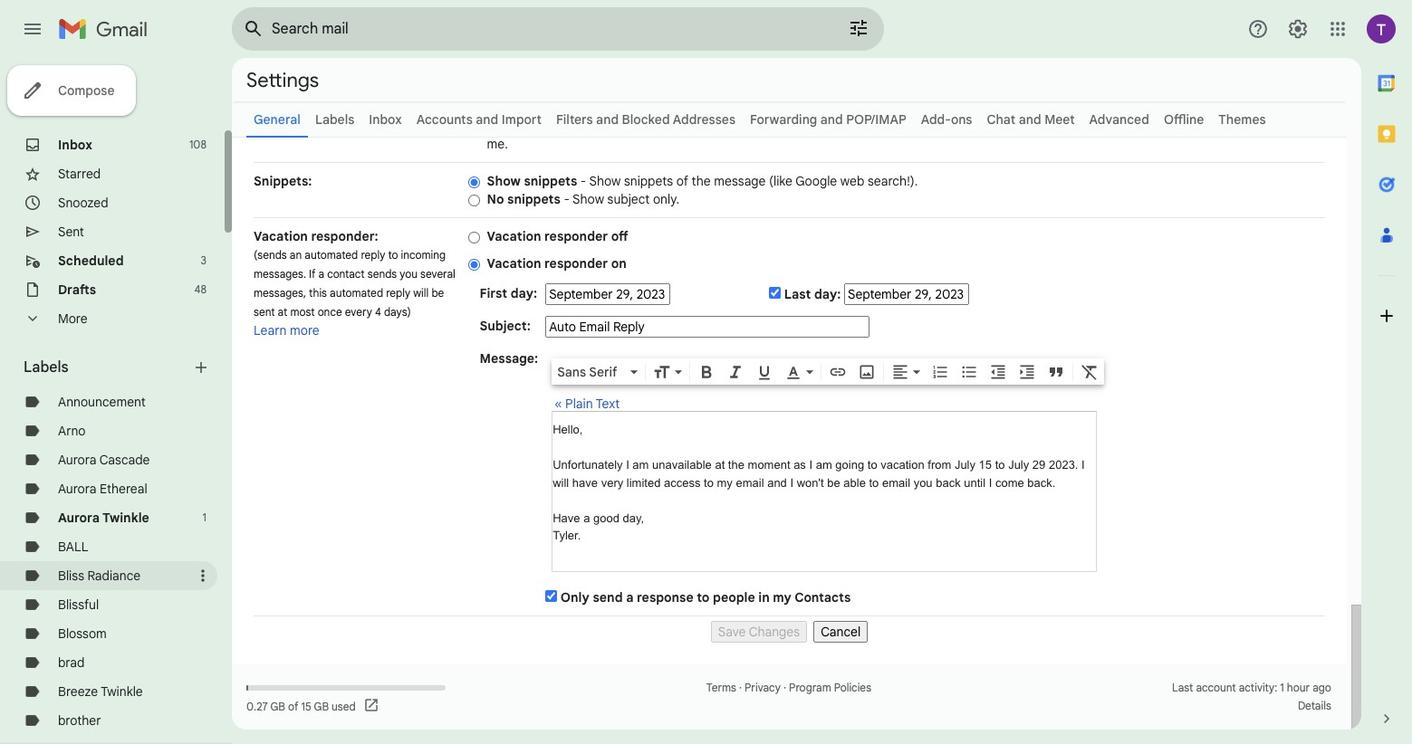 Task type: describe. For each thing, give the bounding box(es) containing it.
- for show snippets of the message (like google web search!).
[[580, 173, 586, 189]]

29
[[1032, 458, 1046, 472]]

only
[[1268, 118, 1292, 134]]

bliss
[[58, 568, 84, 584]]

(not
[[912, 118, 935, 134]]

unfortunately i am unavailable at the moment as i am going to vacation from july 15 to july 29 2023. i will have very limited access to my email and i won't be able to email you back until i come back.
[[553, 458, 1085, 490]]

to right able
[[869, 476, 879, 490]]

0 vertical spatial -
[[586, 118, 598, 134]]

filters and blocked addresses link
[[556, 111, 736, 128]]

unfortunately
[[553, 458, 623, 472]]

a right (not
[[938, 118, 945, 134]]

0 vertical spatial automated
[[305, 248, 358, 262]]

have
[[553, 511, 580, 525]]

advanced
[[1089, 111, 1149, 128]]

bulleted list ‪(⌘⇧8)‬ image
[[960, 363, 978, 381]]

if
[[309, 267, 316, 281]]

i left won't
[[790, 476, 794, 490]]

general
[[254, 111, 301, 128]]

details link
[[1298, 699, 1331, 713]]

to right access
[[704, 476, 714, 490]]

good
[[593, 511, 619, 525]]

ball
[[58, 539, 88, 555]]

contacts
[[795, 590, 851, 606]]

chat and meet
[[987, 111, 1075, 128]]

aurora for aurora cascade
[[58, 452, 96, 468]]

a inside vacation responder: (sends an automated reply to incoming messages. if a contact sends you several messages, this automated reply will be sent at most once every 4 days) learn more
[[318, 267, 324, 281]]

contact
[[327, 267, 365, 281]]

footer containing terms
[[232, 679, 1347, 716]]

15 inside unfortunately i am unavailable at the moment as i am going to vacation from july 15 to july 29 2023. i will have very limited access to my email and i won't be able to email you back until i come back.
[[979, 458, 992, 472]]

have a good day, tyler.
[[553, 511, 644, 543]]

1 · from the left
[[739, 681, 742, 695]]

blossom link
[[58, 626, 107, 642]]

bold ‪(⌘b)‬ image
[[698, 363, 716, 381]]

save changes button
[[711, 621, 807, 643]]

at inside vacation responder: (sends an automated reply to incoming messages. if a contact sends you several messages, this automated reply will be sent at most once every 4 days) learn more
[[278, 305, 287, 319]]

2 email from the left
[[882, 476, 910, 490]]

settings
[[246, 67, 319, 92]]

ago
[[1313, 681, 1331, 695]]

the inside unfortunately i am unavailable at the moment as i am going to vacation from july 15 to july 29 2023. i will have very limited access to my email and i won't be able to email you back until i come back.
[[728, 458, 744, 472]]

0 vertical spatial my
[[842, 118, 859, 134]]

2 july from the left
[[1008, 458, 1029, 472]]

snippets up only. at the left top
[[624, 173, 673, 189]]

sent inside vacation responder: (sends an automated reply to incoming messages. if a contact sends you several messages, this automated reply will be sent at most once every 4 days) learn more
[[254, 305, 275, 319]]

day: for last day:
[[814, 286, 841, 303]]

terms
[[706, 681, 736, 695]]

from
[[928, 458, 951, 472]]

vacation for vacation responder: (sends an automated reply to incoming messages. if a contact sends you several messages, this automated reply will be sent at most once every 4 days) learn more
[[254, 228, 308, 245]]

aurora for aurora twinkle
[[58, 510, 100, 526]]

announcement link
[[58, 394, 146, 410]]

No snippets radio
[[468, 194, 480, 207]]

to left the 'people'
[[697, 590, 710, 606]]

brad link
[[58, 655, 85, 671]]

back.
[[1027, 476, 1056, 490]]

and for chat
[[1019, 111, 1041, 128]]

subject
[[607, 191, 650, 207]]

snoozed link
[[58, 195, 108, 211]]

address
[[862, 118, 908, 134]]

sent
[[58, 224, 84, 240]]

show for show snippets
[[589, 173, 621, 189]]

themes link
[[1219, 111, 1266, 128]]

several
[[420, 267, 455, 281]]

0 horizontal spatial reply
[[361, 248, 385, 262]]

once
[[318, 305, 342, 319]]

filters and blocked addresses
[[556, 111, 736, 128]]

be inside vacation responder: (sends an automated reply to incoming messages. if a contact sends you several messages, this automated reply will be sent at most once every 4 days) learn more
[[431, 286, 444, 300]]

inbox for 'inbox' link to the left
[[58, 137, 92, 153]]

hour
[[1287, 681, 1310, 695]]

1 ) from the left
[[713, 118, 717, 134]]

and for accounts
[[476, 111, 498, 128]]

3
[[201, 254, 206, 267]]

labels for the labels link
[[315, 111, 354, 128]]

at inside unfortunately i am unavailable at the moment as i am going to vacation from july 15 to july 29 2023. i will have very limited access to my email and i won't be able to email you back until i come back.
[[715, 458, 725, 472]]

privacy
[[745, 681, 781, 695]]

i right the 2023.
[[1082, 458, 1085, 472]]

Vacation responder on radio
[[468, 258, 480, 272]]

no snippets - show subject only.
[[487, 191, 679, 207]]

settings image
[[1287, 18, 1309, 40]]

underline ‪(⌘u)‬ image
[[756, 364, 774, 382]]

bliss radiance
[[58, 568, 141, 584]]

unavailable
[[652, 458, 712, 472]]

have
[[572, 476, 598, 490]]

insert image image
[[858, 363, 876, 381]]

4
[[375, 305, 381, 319]]

mailing
[[949, 118, 990, 134]]

inbox for right 'inbox' link
[[369, 111, 402, 128]]

no
[[487, 191, 504, 207]]

15 inside footer
[[301, 700, 311, 713]]

access
[[664, 476, 701, 490]]

in
[[758, 590, 770, 606]]

more
[[290, 322, 319, 339]]

cancel
[[821, 624, 861, 640]]

search mail image
[[237, 13, 270, 45]]

able
[[844, 476, 866, 490]]

) by messages sent only to me.
[[487, 118, 1307, 152]]

aurora ethereal
[[58, 481, 147, 497]]

0 horizontal spatial the
[[692, 173, 711, 189]]

a left double
[[1045, 118, 1052, 134]]

messages.
[[254, 267, 306, 281]]

cancel button
[[814, 621, 868, 643]]

1 messages from the left
[[738, 118, 796, 134]]

(sends
[[254, 248, 287, 262]]

aurora cascade link
[[58, 452, 150, 468]]

48
[[194, 283, 207, 296]]

advanced search options image
[[841, 10, 877, 46]]

follow link to manage storage image
[[363, 697, 381, 716]]

message:
[[480, 351, 538, 367]]

2 ( from the left
[[1135, 118, 1139, 134]]

be inside unfortunately i am unavailable at the moment as i am going to vacation from july 15 to july 29 2023. i will have very limited access to my email and i won't be able to email you back until i come back.
[[827, 476, 840, 490]]

me.
[[487, 136, 508, 152]]

accounts and import link
[[416, 111, 542, 128]]

ons
[[951, 111, 972, 128]]

snippets for show snippets of the message (like google web search!).
[[524, 173, 577, 189]]

list),
[[993, 118, 1017, 134]]

you inside unfortunately i am unavailable at the moment as i am going to vacation from july 15 to july 29 2023. i will have very limited access to my email and i won't be able to email you back until i come back.
[[914, 476, 933, 490]]

breeze twinkle
[[58, 684, 143, 700]]

days)
[[384, 305, 411, 319]]

ethereal
[[100, 481, 147, 497]]

advanced link
[[1089, 111, 1149, 128]]

gmail image
[[58, 11, 157, 47]]

policies
[[834, 681, 871, 695]]

sent link
[[58, 224, 84, 240]]

Subject text field
[[545, 316, 870, 338]]

people
[[713, 590, 755, 606]]

will inside unfortunately i am unavailable at the moment as i am going to vacation from july 15 to july 29 2023. i will have very limited access to my email and i won't be able to email you back until i come back.
[[553, 476, 569, 490]]

day,
[[623, 511, 644, 525]]

1 ( from the left
[[697, 118, 701, 134]]

1 arrow from the left
[[661, 118, 694, 134]]

Search mail text field
[[272, 20, 797, 38]]

Show snippets radio
[[468, 176, 480, 189]]

vacation for vacation responder on
[[487, 255, 541, 272]]

only.
[[653, 191, 679, 207]]

0 horizontal spatial inbox link
[[58, 137, 92, 153]]

add-ons
[[921, 111, 972, 128]]

until
[[964, 476, 986, 490]]

sans serif option
[[554, 363, 627, 381]]

activity:
[[1239, 681, 1277, 695]]

more
[[58, 311, 87, 327]]

and inside unfortunately i am unavailable at the moment as i am going to vacation from july 15 to july 29 2023. i will have very limited access to my email and i won't be able to email you back until i come back.
[[767, 476, 787, 490]]

you inside vacation responder: (sends an automated reply to incoming messages. if a contact sends you several messages, this automated reply will be sent at most once every 4 days) learn more
[[400, 267, 418, 281]]



Task type: vqa. For each thing, say whether or not it's contained in the screenshot.


Task type: locate. For each thing, give the bounding box(es) containing it.
i right until at bottom
[[989, 476, 992, 490]]

3 aurora from the top
[[58, 510, 100, 526]]

1 horizontal spatial inbox
[[369, 111, 402, 128]]

to inside ) by messages sent only to me.
[[1295, 118, 1307, 134]]

by left "forwarding"
[[721, 118, 735, 134]]

0 horizontal spatial 1
[[202, 511, 207, 524]]

as
[[794, 458, 806, 472]]

1 vertical spatial inbox link
[[58, 137, 92, 153]]

footer
[[232, 679, 1347, 716]]

vacation responder: (sends an automated reply to incoming messages. if a contact sends you several messages, this automated reply will be sent at most once every 4 days) learn more
[[254, 228, 455, 339]]

( left offline
[[1135, 118, 1139, 134]]

) up show snippets - show snippets of the message (like google web search!).
[[713, 118, 717, 134]]

1 vertical spatial the
[[728, 458, 744, 472]]

-
[[586, 118, 598, 134], [580, 173, 586, 189], [564, 191, 570, 207]]

brad
[[58, 655, 85, 671]]

1 horizontal spatial messages
[[1179, 118, 1237, 134]]

first
[[480, 285, 507, 302]]

meet
[[1044, 111, 1075, 128]]

1 horizontal spatial gb
[[314, 700, 329, 713]]

Vacation responder off radio
[[468, 231, 480, 244]]

1 horizontal spatial reply
[[386, 286, 410, 300]]

· right terms link
[[739, 681, 742, 695]]

1 responder from the top
[[544, 228, 608, 245]]

0 horizontal spatial ·
[[739, 681, 742, 695]]

1 gb from the left
[[270, 700, 285, 713]]

responder:
[[311, 228, 378, 245]]

1 vertical spatial responder
[[544, 255, 608, 272]]

0 horizontal spatial at
[[278, 305, 287, 319]]

1 july from the left
[[955, 458, 975, 472]]

1 vertical spatial be
[[827, 476, 840, 490]]

a left good
[[583, 511, 590, 525]]

1 horizontal spatial arrow
[[1099, 118, 1131, 134]]

vacation up (sends
[[254, 228, 308, 245]]

messages,
[[254, 286, 306, 300]]

vacation right vacation responder off radio
[[487, 228, 541, 245]]

1 horizontal spatial at
[[715, 458, 725, 472]]

offline link
[[1164, 111, 1204, 128]]

arrow right double
[[1099, 118, 1131, 134]]

1 horizontal spatial my
[[773, 590, 792, 606]]

you down incoming
[[400, 267, 418, 281]]

responder
[[544, 228, 608, 245], [544, 255, 608, 272]]

1 horizontal spatial am
[[816, 458, 832, 472]]

formatting options toolbar
[[552, 359, 1104, 385]]

responder up 'vacation responder on' on the left top of page
[[544, 228, 608, 245]]

1 vertical spatial reply
[[386, 286, 410, 300]]

add-
[[921, 111, 951, 128]]

twinkle right the breeze
[[101, 684, 143, 700]]

1 horizontal spatial will
[[553, 476, 569, 490]]

(like
[[769, 173, 793, 189]]

my inside unfortunately i am unavailable at the moment as i am going to vacation from july 15 to july 29 2023. i will have very limited access to my email and i won't be able to email you back until i come back.
[[717, 476, 733, 490]]

i right as
[[809, 458, 813, 472]]

0 vertical spatial responder
[[544, 228, 608, 245]]

2 vertical spatial aurora
[[58, 510, 100, 526]]

will left have
[[553, 476, 569, 490]]

messages left only at the right of page
[[1179, 118, 1237, 134]]

this
[[309, 286, 327, 300]]

twinkle for aurora twinkle
[[102, 510, 149, 526]]

0.27 gb of 15 gb used
[[246, 700, 356, 713]]

will inside vacation responder: (sends an automated reply to incoming messages. if a contact sends you several messages, this automated reply will be sent at most once every 4 days) learn more
[[413, 286, 429, 300]]

indent less ‪(⌘[)‬ image
[[989, 363, 1007, 381]]

will down several
[[413, 286, 429, 300]]

support image
[[1247, 18, 1269, 40]]

drafts
[[58, 282, 96, 298]]

won't
[[797, 476, 824, 490]]

1 horizontal spatial ·
[[783, 681, 786, 695]]

navigation
[[254, 617, 1325, 643]]

Last day: checkbox
[[769, 287, 781, 299]]

0 horizontal spatial last
[[784, 286, 811, 303]]

subject:
[[480, 318, 531, 334]]

Last day: text field
[[844, 284, 969, 305]]

come
[[995, 476, 1024, 490]]

inbox inside labels navigation
[[58, 137, 92, 153]]

off
[[611, 228, 628, 245]]

0 horizontal spatial an
[[290, 248, 302, 262]]

incoming
[[401, 248, 446, 262]]

1 vertical spatial my
[[717, 476, 733, 490]]

1 horizontal spatial the
[[728, 458, 744, 472]]

1 vertical spatial labels
[[24, 359, 68, 377]]

to right going on the right bottom of page
[[868, 458, 877, 472]]

0 horizontal spatial day:
[[511, 285, 537, 302]]

0 vertical spatial inbox
[[369, 111, 402, 128]]

1 horizontal spatial (
[[1135, 118, 1139, 134]]

0 horizontal spatial inbox
[[58, 137, 92, 153]]

show up no
[[487, 173, 521, 189]]

0 vertical spatial aurora
[[58, 452, 96, 468]]

remove formatting ‪(⌘\)‬ image
[[1081, 363, 1099, 381]]

an up messages.
[[290, 248, 302, 262]]

1 vertical spatial twinkle
[[101, 684, 143, 700]]

tab list
[[1361, 58, 1412, 679]]

twinkle for breeze twinkle
[[101, 684, 143, 700]]

my right in
[[773, 590, 792, 606]]

0 vertical spatial reply
[[361, 248, 385, 262]]

sent up google
[[799, 118, 824, 134]]

0 horizontal spatial )
[[713, 118, 717, 134]]

inbox link up starred in the left of the page
[[58, 137, 92, 153]]

snippets up no snippets - show subject only.
[[524, 173, 577, 189]]

labels down more
[[24, 359, 68, 377]]

1 vertical spatial inbox
[[58, 137, 92, 153]]

0 vertical spatial labels
[[315, 111, 354, 128]]

First day: text field
[[545, 284, 670, 305]]

to inside vacation responder: (sends an automated reply to incoming messages. if a contact sends you several messages, this automated reply will be sent at most once every 4 days) learn more
[[388, 248, 398, 262]]

aurora up ball
[[58, 510, 100, 526]]

back
[[936, 476, 961, 490]]

1 vertical spatial last
[[1172, 681, 1193, 695]]

2 gb from the left
[[314, 700, 329, 713]]

aurora for aurora ethereal
[[58, 481, 96, 497]]

starred
[[58, 166, 101, 182]]

reply up sends on the left
[[361, 248, 385, 262]]

0 horizontal spatial arrow
[[661, 118, 694, 134]]

last for last account activity: 1 hour ago details
[[1172, 681, 1193, 695]]

labels heading
[[24, 359, 192, 377]]

breeze
[[58, 684, 98, 700]]

vacation up first day:
[[487, 255, 541, 272]]

display an arrow ( ) by messages sent to my address (not a mailing list), and a double arrow (
[[598, 118, 1142, 134]]

0 horizontal spatial july
[[955, 458, 975, 472]]

you down from
[[914, 476, 933, 490]]

1 vertical spatial 1
[[1280, 681, 1284, 695]]

vacation inside vacation responder: (sends an automated reply to incoming messages. if a contact sends you several messages, this automated reply will be sent at most once every 4 days) learn more
[[254, 228, 308, 245]]

1 horizontal spatial an
[[643, 118, 657, 134]]

an right display
[[643, 118, 657, 134]]

vacation for vacation responder off
[[487, 228, 541, 245]]

reply up days)
[[386, 286, 410, 300]]

responder for on
[[544, 255, 608, 272]]

gb left used
[[314, 700, 329, 713]]

more button
[[0, 304, 217, 333]]

responder for off
[[544, 228, 608, 245]]

1 vertical spatial automated
[[330, 286, 383, 300]]

2 messages from the left
[[1179, 118, 1237, 134]]

july up until at bottom
[[955, 458, 975, 472]]

1 horizontal spatial of
[[676, 173, 688, 189]]

july up come
[[1008, 458, 1029, 472]]

1 horizontal spatial sent
[[799, 118, 824, 134]]

0.27
[[246, 700, 268, 713]]

1 horizontal spatial )
[[1154, 118, 1159, 134]]

0 horizontal spatial my
[[717, 476, 733, 490]]

day: right the last day: option
[[814, 286, 841, 303]]

to
[[827, 118, 839, 134], [1295, 118, 1307, 134], [388, 248, 398, 262], [868, 458, 877, 472], [995, 458, 1005, 472], [704, 476, 714, 490], [869, 476, 879, 490], [697, 590, 710, 606]]

email down the vacation
[[882, 476, 910, 490]]

labels for labels heading
[[24, 359, 68, 377]]

vacation
[[254, 228, 308, 245], [487, 228, 541, 245], [487, 255, 541, 272]]

2 am from the left
[[816, 458, 832, 472]]

1 horizontal spatial 1
[[1280, 681, 1284, 695]]

0 horizontal spatial of
[[288, 700, 298, 713]]

0 vertical spatial last
[[784, 286, 811, 303]]

sent left only at the right of page
[[1240, 118, 1265, 134]]

day: for first day:
[[511, 285, 537, 302]]

and
[[476, 111, 498, 128], [596, 111, 619, 128], [820, 111, 843, 128], [1019, 111, 1041, 128], [1020, 118, 1042, 134], [767, 476, 787, 490]]

labels inside navigation
[[24, 359, 68, 377]]

1 horizontal spatial labels
[[315, 111, 354, 128]]

labels navigation
[[0, 58, 232, 745]]

0 horizontal spatial by
[[721, 118, 735, 134]]

every
[[345, 305, 372, 319]]

cascade
[[99, 452, 150, 468]]

0 vertical spatial will
[[413, 286, 429, 300]]

0 vertical spatial at
[[278, 305, 287, 319]]

0 vertical spatial an
[[643, 118, 657, 134]]

accounts and import
[[416, 111, 542, 128]]

messages inside ) by messages sent only to me.
[[1179, 118, 1237, 134]]

2 ) from the left
[[1154, 118, 1159, 134]]

my right access
[[717, 476, 733, 490]]

to right only at the right of page
[[1295, 118, 1307, 134]]

a right if
[[318, 267, 324, 281]]

gb
[[270, 700, 285, 713], [314, 700, 329, 713]]

quote ‪(⌘⇧9)‬ image
[[1047, 363, 1065, 381]]

forwarding
[[750, 111, 817, 128]]

inbox link right the labels link
[[369, 111, 402, 128]]

display
[[598, 118, 640, 134]]

0 horizontal spatial 15
[[301, 700, 311, 713]]

1 vertical spatial at
[[715, 458, 725, 472]]

1 vertical spatial will
[[553, 476, 569, 490]]

a right send
[[626, 590, 634, 606]]

0 vertical spatial twinkle
[[102, 510, 149, 526]]

sent up learn
[[254, 305, 275, 319]]

Only send a response to people in my Contacts checkbox
[[545, 591, 557, 602]]

details
[[1298, 699, 1331, 713]]

0 horizontal spatial labels
[[24, 359, 68, 377]]

twinkle down the ethereal
[[102, 510, 149, 526]]

- left blocked
[[586, 118, 598, 134]]

(
[[697, 118, 701, 134], [1135, 118, 1139, 134]]

and for forwarding
[[820, 111, 843, 128]]

be down several
[[431, 286, 444, 300]]

0 vertical spatial the
[[692, 173, 711, 189]]

show up no snippets - show subject only.
[[589, 173, 621, 189]]

· right privacy
[[783, 681, 786, 695]]

0 horizontal spatial will
[[413, 286, 429, 300]]

1 vertical spatial 15
[[301, 700, 311, 713]]

0 horizontal spatial sent
[[254, 305, 275, 319]]

italic ‪(⌘i)‬ image
[[727, 363, 745, 381]]

2 vertical spatial -
[[564, 191, 570, 207]]

1 inside last account activity: 1 hour ago details
[[1280, 681, 1284, 695]]

2 horizontal spatial my
[[842, 118, 859, 134]]

aurora up "aurora twinkle" link
[[58, 481, 96, 497]]

0 vertical spatial of
[[676, 173, 688, 189]]

arrow right display
[[661, 118, 694, 134]]

aurora down arno
[[58, 452, 96, 468]]

0 vertical spatial inbox link
[[369, 111, 402, 128]]

aurora cascade
[[58, 452, 150, 468]]

breeze twinkle link
[[58, 684, 143, 700]]

i up the limited
[[626, 458, 629, 472]]

) left offline link
[[1154, 118, 1159, 134]]

1 by from the left
[[721, 118, 735, 134]]

1
[[202, 511, 207, 524], [1280, 681, 1284, 695]]

- for show subject only.
[[564, 191, 570, 207]]

1 vertical spatial aurora
[[58, 481, 96, 497]]

and for filters
[[596, 111, 619, 128]]

forwarding and pop/imap
[[750, 111, 906, 128]]

email down moment
[[736, 476, 764, 490]]

15 up until at bottom
[[979, 458, 992, 472]]

1 horizontal spatial email
[[882, 476, 910, 490]]

an
[[643, 118, 657, 134], [290, 248, 302, 262]]

indent more ‪(⌘])‬ image
[[1018, 363, 1036, 381]]

1 am from the left
[[633, 458, 649, 472]]

search!).
[[868, 173, 918, 189]]

0 horizontal spatial be
[[431, 286, 444, 300]]

- up no snippets - show subject only.
[[580, 173, 586, 189]]

day: right first
[[511, 285, 537, 302]]

the left moment
[[728, 458, 744, 472]]

blossom
[[58, 626, 107, 642]]

arno link
[[58, 423, 86, 439]]

to up sends on the left
[[388, 248, 398, 262]]

1 vertical spatial of
[[288, 700, 298, 713]]

2 by from the left
[[1162, 118, 1176, 134]]

last for last day:
[[784, 286, 811, 303]]

main menu image
[[22, 18, 43, 40]]

2 responder from the top
[[544, 255, 608, 272]]

inbox up starred in the left of the page
[[58, 137, 92, 153]]

pop/imap
[[846, 111, 906, 128]]

program
[[789, 681, 831, 695]]

1 horizontal spatial by
[[1162, 118, 1176, 134]]

the left message
[[692, 173, 711, 189]]

account
[[1196, 681, 1236, 695]]

navigation containing save changes
[[254, 617, 1325, 643]]

Vacation responder text field
[[553, 421, 1096, 562]]

on
[[611, 255, 627, 272]]

forwarding and pop/imap link
[[750, 111, 906, 128]]

at up learn more link at the top of page
[[278, 305, 287, 319]]

last right the last day: option
[[784, 286, 811, 303]]

inbox right the labels link
[[369, 111, 402, 128]]

0 horizontal spatial (
[[697, 118, 701, 134]]

of right 0.27 on the bottom left
[[288, 700, 298, 713]]

last inside last account activity: 1 hour ago details
[[1172, 681, 1193, 695]]

2 horizontal spatial sent
[[1240, 118, 1265, 134]]

a inside have a good day, tyler.
[[583, 511, 590, 525]]

am up the limited
[[633, 458, 649, 472]]

messages up (like
[[738, 118, 796, 134]]

15
[[979, 458, 992, 472], [301, 700, 311, 713]]

1 horizontal spatial you
[[914, 476, 933, 490]]

save
[[718, 624, 746, 640]]

0 horizontal spatial email
[[736, 476, 764, 490]]

0 vertical spatial you
[[400, 267, 418, 281]]

1 vertical spatial you
[[914, 476, 933, 490]]

2 arrow from the left
[[1099, 118, 1131, 134]]

numbered list ‪(⌘⇧7)‬ image
[[931, 363, 949, 381]]

2 · from the left
[[783, 681, 786, 695]]

1 horizontal spatial last
[[1172, 681, 1193, 695]]

announcement
[[58, 394, 146, 410]]

link ‪(⌘k)‬ image
[[829, 363, 847, 381]]

snoozed
[[58, 195, 108, 211]]

first day:
[[480, 285, 537, 302]]

1 horizontal spatial day:
[[814, 286, 841, 303]]

1 vertical spatial -
[[580, 173, 586, 189]]

None search field
[[232, 7, 884, 51]]

message
[[714, 173, 766, 189]]

most
[[290, 305, 315, 319]]

0 horizontal spatial am
[[633, 458, 649, 472]]

used
[[332, 700, 356, 713]]

themes
[[1219, 111, 1266, 128]]

by inside ) by messages sent only to me.
[[1162, 118, 1176, 134]]

am up won't
[[816, 458, 832, 472]]

last
[[784, 286, 811, 303], [1172, 681, 1193, 695]]

1 horizontal spatial 15
[[979, 458, 992, 472]]

last left account
[[1172, 681, 1193, 695]]

at right unavailable
[[715, 458, 725, 472]]

1 vertical spatial an
[[290, 248, 302, 262]]

be left able
[[827, 476, 840, 490]]

1 horizontal spatial inbox link
[[369, 111, 402, 128]]

1 horizontal spatial be
[[827, 476, 840, 490]]

aurora ethereal link
[[58, 481, 147, 497]]

labels right the general link
[[315, 111, 354, 128]]

messages
[[738, 118, 796, 134], [1179, 118, 1237, 134]]

automated up every
[[330, 286, 383, 300]]

1 inside labels navigation
[[202, 511, 207, 524]]

) inside ) by messages sent only to me.
[[1154, 118, 1159, 134]]

( right blocked
[[697, 118, 701, 134]]

my left address
[[842, 118, 859, 134]]

15 left used
[[301, 700, 311, 713]]

responder down vacation responder off
[[544, 255, 608, 272]]

show left "subject"
[[573, 191, 604, 207]]

0 horizontal spatial you
[[400, 267, 418, 281]]

snippets right no
[[507, 191, 561, 207]]

an inside vacation responder: (sends an automated reply to incoming messages. if a contact sends you several messages, this automated reply will be sent at most once every 4 days) learn more
[[290, 248, 302, 262]]

0 vertical spatial 15
[[979, 458, 992, 472]]

brother
[[58, 713, 101, 729]]

to left pop/imap
[[827, 118, 839, 134]]

sent inside ) by messages sent only to me.
[[1240, 118, 1265, 134]]

0 horizontal spatial gb
[[270, 700, 285, 713]]

inbox link
[[369, 111, 402, 128], [58, 137, 92, 153]]

2 aurora from the top
[[58, 481, 96, 497]]

0 vertical spatial be
[[431, 286, 444, 300]]

double
[[1056, 118, 1095, 134]]

filters
[[556, 111, 593, 128]]

1 horizontal spatial july
[[1008, 458, 1029, 472]]

1 email from the left
[[736, 476, 764, 490]]

snippets for show subject only.
[[507, 191, 561, 207]]

show for no snippets
[[573, 191, 604, 207]]

of up only. at the left top
[[676, 173, 688, 189]]

the
[[692, 173, 711, 189], [728, 458, 744, 472]]

1 aurora from the top
[[58, 452, 96, 468]]

automated down the 'responder:'
[[305, 248, 358, 262]]

reply
[[361, 248, 385, 262], [386, 286, 410, 300]]

show
[[487, 173, 521, 189], [589, 173, 621, 189], [573, 191, 604, 207]]

going
[[835, 458, 864, 472]]

gb right 0.27 on the bottom left
[[270, 700, 285, 713]]

general link
[[254, 111, 301, 128]]

automated
[[305, 248, 358, 262], [330, 286, 383, 300]]

0 horizontal spatial messages
[[738, 118, 796, 134]]

response
[[637, 590, 694, 606]]

compose button
[[7, 65, 136, 116]]

2 vertical spatial my
[[773, 590, 792, 606]]

i
[[626, 458, 629, 472], [809, 458, 813, 472], [1082, 458, 1085, 472], [790, 476, 794, 490], [989, 476, 992, 490]]

- up vacation responder off
[[564, 191, 570, 207]]

by right advanced link
[[1162, 118, 1176, 134]]

starred link
[[58, 166, 101, 182]]

to up come
[[995, 458, 1005, 472]]

0 vertical spatial 1
[[202, 511, 207, 524]]

of
[[676, 173, 688, 189], [288, 700, 298, 713]]



